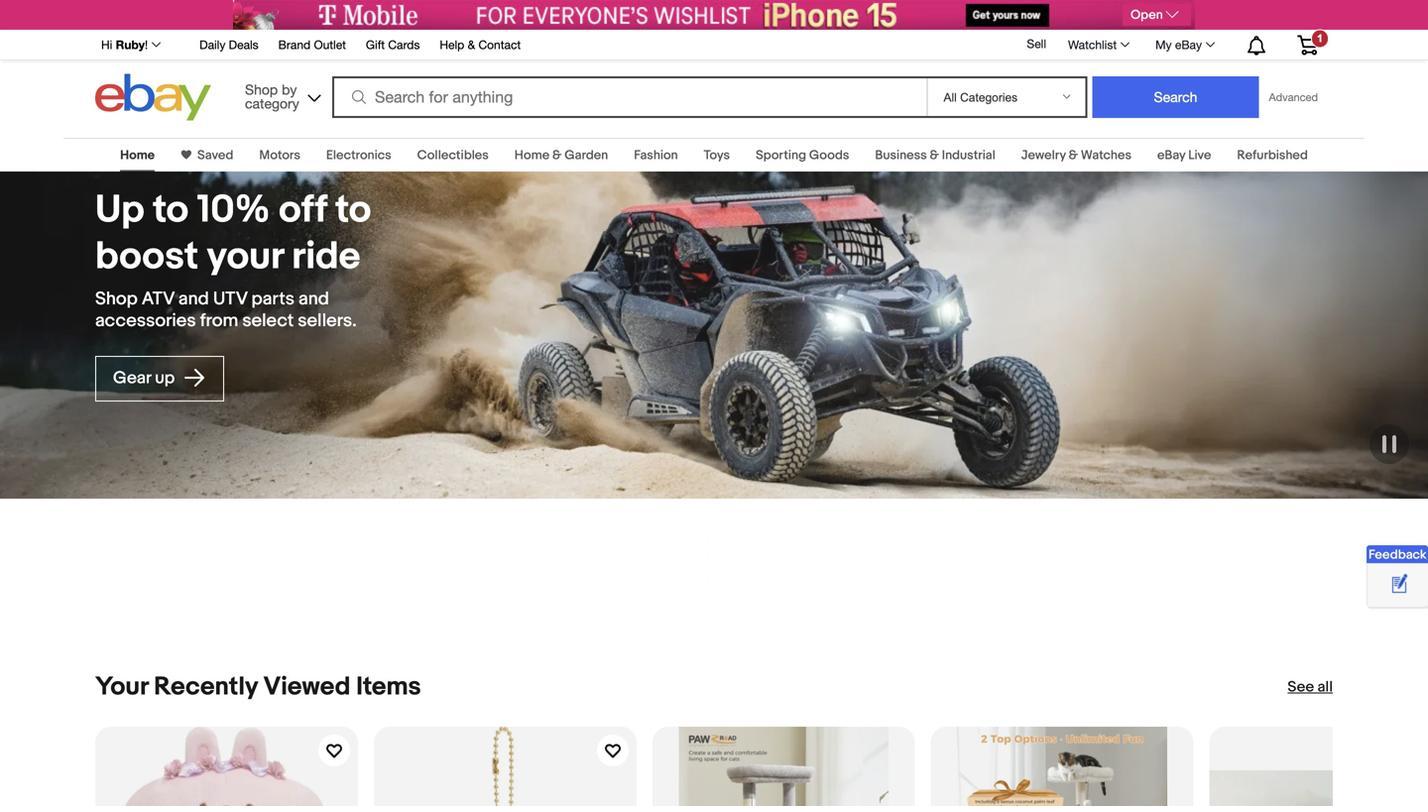 Task type: vqa. For each thing, say whether or not it's contained in the screenshot.
Sell Your Parts Sell Your Vehicle Dealer Support
no



Task type: describe. For each thing, give the bounding box(es) containing it.
home & garden
[[515, 148, 608, 163]]

sporting goods
[[756, 148, 849, 163]]

2 to from the left
[[335, 187, 371, 234]]

gift cards
[[366, 38, 420, 52]]

by
[[282, 81, 297, 98]]

toys link
[[704, 148, 730, 163]]

home & garden link
[[515, 148, 608, 163]]

none submit inside shop by category banner
[[1092, 76, 1259, 118]]

home for home
[[120, 148, 155, 163]]

!
[[145, 38, 148, 52]]

help
[[440, 38, 464, 52]]

outlet
[[314, 38, 346, 52]]

live
[[1188, 148, 1211, 163]]

items
[[356, 672, 421, 703]]

1 and from the left
[[178, 288, 209, 310]]

select
[[242, 310, 294, 332]]

gear
[[113, 368, 151, 388]]

motors
[[259, 148, 300, 163]]

atv
[[142, 288, 174, 310]]

advanced link
[[1259, 77, 1328, 117]]

my
[[1156, 38, 1172, 52]]

& for business
[[930, 148, 939, 163]]

account navigation
[[90, 29, 1333, 60]]

deals
[[229, 38, 259, 52]]

recently
[[154, 672, 258, 703]]

saved link
[[191, 148, 233, 163]]

cards
[[388, 38, 420, 52]]

home for home & garden
[[515, 148, 550, 163]]

see
[[1288, 678, 1314, 696]]

shop by category button
[[236, 74, 325, 117]]

1 link
[[1285, 29, 1330, 58]]

your
[[95, 672, 148, 703]]

electronics link
[[326, 148, 391, 163]]

sell
[[1027, 37, 1046, 51]]

up to 10% off to boost your ride shop atv and utv parts and accessories from select sellers.
[[95, 187, 371, 332]]

ruby
[[116, 38, 145, 52]]

garden
[[565, 148, 608, 163]]

saved
[[197, 148, 233, 163]]

ebay inside up to 10% off to boost your ride main content
[[1157, 148, 1185, 163]]

sporting
[[756, 148, 806, 163]]

boost
[[95, 234, 198, 280]]

see all link
[[1288, 677, 1333, 697]]

help & contact link
[[440, 35, 521, 57]]

my ebay
[[1156, 38, 1202, 52]]

parts
[[251, 288, 295, 310]]

goods
[[809, 148, 849, 163]]

2 and from the left
[[299, 288, 329, 310]]

your
[[207, 234, 283, 280]]

viewed
[[263, 672, 351, 703]]

refurbished link
[[1237, 148, 1308, 163]]



Task type: locate. For each thing, give the bounding box(es) containing it.
your recently viewed items
[[95, 672, 421, 703]]

sellers.
[[298, 310, 357, 332]]

gear up
[[113, 368, 179, 388]]

accessories
[[95, 310, 196, 332]]

sporting goods link
[[756, 148, 849, 163]]

off
[[279, 187, 327, 234]]

1 vertical spatial shop
[[95, 288, 138, 310]]

shop by category
[[245, 81, 299, 112]]

home up up
[[120, 148, 155, 163]]

shop left by
[[245, 81, 278, 98]]

ride
[[292, 234, 360, 280]]

help & contact
[[440, 38, 521, 52]]

hi ruby !
[[101, 38, 148, 52]]

jewelry
[[1021, 148, 1066, 163]]

jewelry & watches link
[[1021, 148, 1132, 163]]

1 horizontal spatial shop
[[245, 81, 278, 98]]

to right up
[[153, 187, 189, 234]]

& for jewelry
[[1069, 148, 1078, 163]]

ebay left live
[[1157, 148, 1185, 163]]

feedback
[[1369, 547, 1427, 563]]

business & industrial link
[[875, 148, 995, 163]]

category
[[245, 95, 299, 112]]

0 horizontal spatial home
[[120, 148, 155, 163]]

1 horizontal spatial home
[[515, 148, 550, 163]]

& right jewelry
[[1069, 148, 1078, 163]]

2 home from the left
[[515, 148, 550, 163]]

ebay inside my ebay link
[[1175, 38, 1202, 52]]

watchlist link
[[1057, 33, 1139, 57]]

1 to from the left
[[153, 187, 189, 234]]

fashion link
[[634, 148, 678, 163]]

watchlist
[[1068, 38, 1117, 52]]

1 horizontal spatial to
[[335, 187, 371, 234]]

& left garden
[[552, 148, 562, 163]]

to
[[153, 187, 189, 234], [335, 187, 371, 234]]

jewelry & watches
[[1021, 148, 1132, 163]]

industrial
[[942, 148, 995, 163]]

0 horizontal spatial shop
[[95, 288, 138, 310]]

home left garden
[[515, 148, 550, 163]]

motors link
[[259, 148, 300, 163]]

toys
[[704, 148, 730, 163]]

0 vertical spatial shop
[[245, 81, 278, 98]]

from
[[200, 310, 238, 332]]

ebay live link
[[1157, 148, 1211, 163]]

1
[[1317, 32, 1323, 44]]

1 horizontal spatial and
[[299, 288, 329, 310]]

and up sellers. in the left of the page
[[299, 288, 329, 310]]

shop inside up to 10% off to boost your ride shop atv and utv parts and accessories from select sellers.
[[95, 288, 138, 310]]

shop by category banner
[[90, 29, 1333, 126]]

advanced
[[1269, 91, 1318, 104]]

1 vertical spatial ebay
[[1157, 148, 1185, 163]]

shop inside shop by category
[[245, 81, 278, 98]]

utv
[[213, 288, 247, 310]]

0 horizontal spatial and
[[178, 288, 209, 310]]

& for home
[[552, 148, 562, 163]]

0 vertical spatial advertisement region
[[233, 0, 1195, 30]]

business & industrial
[[875, 148, 995, 163]]

10%
[[197, 187, 270, 234]]

watches
[[1081, 148, 1132, 163]]

& inside "help & contact" link
[[468, 38, 475, 52]]

fashion
[[634, 148, 678, 163]]

and
[[178, 288, 209, 310], [299, 288, 329, 310]]

Search for anything text field
[[335, 78, 923, 116]]

electronics
[[326, 148, 391, 163]]

brand
[[278, 38, 311, 52]]

shop
[[245, 81, 278, 98], [95, 288, 138, 310]]

daily
[[199, 38, 225, 52]]

daily deals link
[[199, 35, 259, 57]]

open button
[[1123, 4, 1191, 26]]

shop up accessories in the top left of the page
[[95, 288, 138, 310]]

home
[[120, 148, 155, 163], [515, 148, 550, 163]]

brand outlet
[[278, 38, 346, 52]]

refurbished
[[1237, 148, 1308, 163]]

& right business
[[930, 148, 939, 163]]

to right the off
[[335, 187, 371, 234]]

ebay right my
[[1175, 38, 1202, 52]]

business
[[875, 148, 927, 163]]

ebay live
[[1157, 148, 1211, 163]]

contact
[[479, 38, 521, 52]]

and up the from
[[178, 288, 209, 310]]

advertisement region inside up to 10% off to boost your ride main content
[[353, 535, 1075, 624]]

see all
[[1288, 678, 1333, 696]]

advertisement region
[[233, 0, 1195, 30], [353, 535, 1075, 624]]

hi
[[101, 38, 112, 52]]

up to 10% off to boost your ride main content
[[0, 126, 1428, 806]]

brand outlet link
[[278, 35, 346, 57]]

gift
[[366, 38, 385, 52]]

1 home from the left
[[120, 148, 155, 163]]

collectibles
[[417, 148, 489, 163]]

0 vertical spatial ebay
[[1175, 38, 1202, 52]]

gift cards link
[[366, 35, 420, 57]]

1 vertical spatial advertisement region
[[353, 535, 1075, 624]]

my ebay link
[[1145, 33, 1224, 57]]

& right help
[[468, 38, 475, 52]]

0 horizontal spatial to
[[153, 187, 189, 234]]

daily deals
[[199, 38, 259, 52]]

open
[[1131, 7, 1163, 23]]

ebay
[[1175, 38, 1202, 52], [1157, 148, 1185, 163]]

up
[[95, 187, 144, 234]]

None submit
[[1092, 76, 1259, 118]]

all
[[1318, 678, 1333, 696]]

your recently viewed items link
[[95, 672, 421, 703]]

sell link
[[1018, 37, 1055, 51]]

& for help
[[468, 38, 475, 52]]

up
[[155, 368, 175, 388]]

&
[[468, 38, 475, 52], [552, 148, 562, 163], [930, 148, 939, 163], [1069, 148, 1078, 163]]

collectibles link
[[417, 148, 489, 163]]



